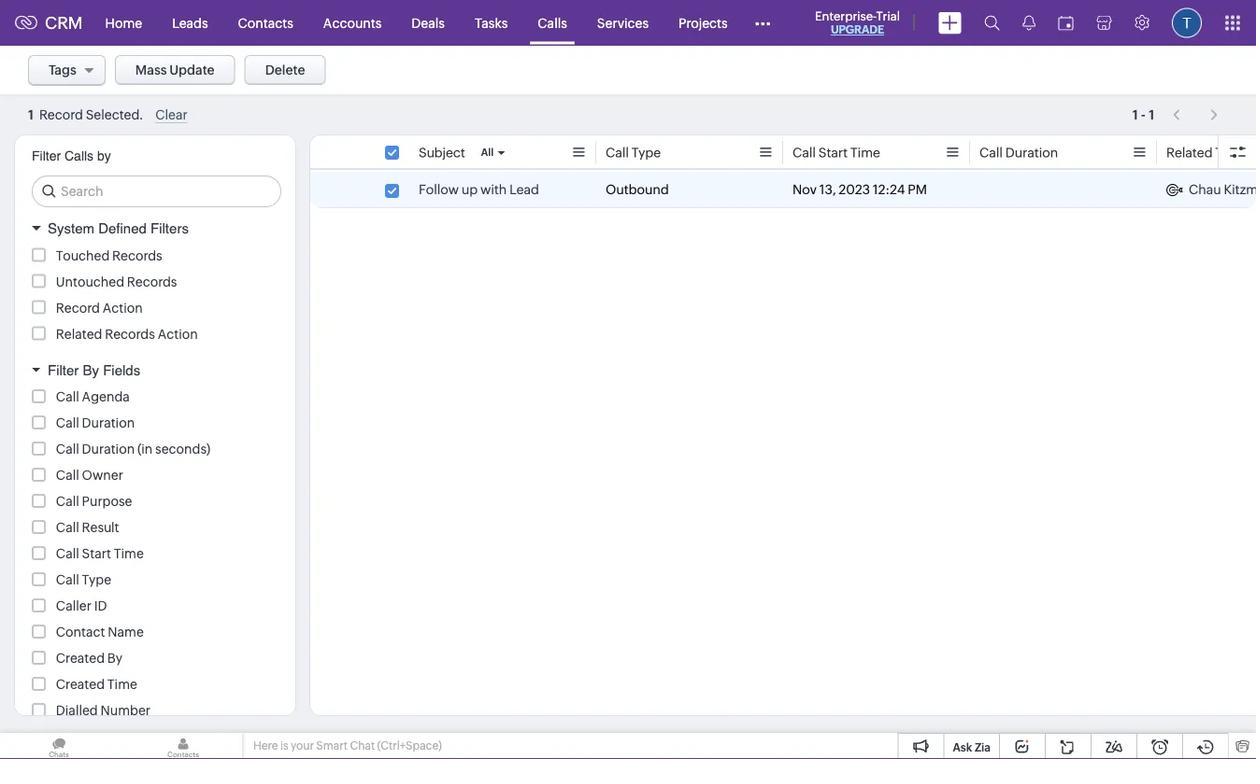 Task type: locate. For each thing, give the bounding box(es) containing it.
records down touched records
[[127, 274, 177, 289]]

enterprise-trial upgrade
[[815, 9, 900, 36]]

time up number
[[107, 678, 137, 693]]

services link
[[582, 0, 664, 45]]

record action
[[56, 300, 143, 315]]

filters
[[151, 221, 189, 237]]

call duration down call agenda
[[56, 416, 135, 431]]

1 horizontal spatial start
[[818, 145, 848, 160]]

call type up caller id
[[56, 573, 111, 588]]

created down contact
[[56, 651, 105, 666]]

crm
[[45, 13, 83, 32]]

0 vertical spatial records
[[112, 248, 162, 263]]

call purpose
[[56, 494, 132, 509]]

1 vertical spatial filter
[[48, 362, 79, 378]]

filter down record
[[32, 149, 61, 164]]

duration down 'agenda'
[[82, 416, 135, 431]]

2023
[[839, 182, 870, 197]]

0 vertical spatial by
[[83, 362, 99, 378]]

action up filter by fields dropdown button
[[158, 327, 198, 342]]

search element
[[973, 0, 1011, 46]]

2 created from the top
[[56, 678, 105, 693]]

0 horizontal spatial related
[[56, 327, 102, 342]]

1 vertical spatial created
[[56, 678, 105, 693]]

call inside "create call" button
[[1080, 63, 1103, 78]]

kitzm
[[1224, 182, 1256, 197]]

by
[[83, 362, 99, 378], [107, 651, 123, 666]]

filter
[[32, 149, 61, 164], [48, 362, 79, 378]]

chau
[[1189, 182, 1221, 197]]

chau kitzm
[[1189, 182, 1256, 197]]

here is your smart chat (ctrl+space)
[[253, 740, 442, 753]]

create
[[1036, 63, 1077, 78]]

id
[[94, 599, 107, 614]]

fields
[[103, 362, 140, 378]]

related left to
[[1166, 145, 1213, 160]]

chats image
[[0, 734, 118, 760]]

duration
[[1005, 145, 1058, 160], [82, 416, 135, 431], [82, 442, 135, 457]]

1 vertical spatial time
[[114, 547, 144, 562]]

type up id
[[82, 573, 111, 588]]

0 vertical spatial related
[[1166, 145, 1213, 160]]

by
[[97, 149, 111, 164]]

created up the dialled at the left of page
[[56, 678, 105, 693]]

follow
[[419, 182, 459, 197]]

duration up owner on the left of the page
[[82, 442, 135, 457]]

0 horizontal spatial calls
[[64, 149, 94, 164]]

owner
[[82, 468, 123, 483]]

call start time up 13, in the right of the page
[[793, 145, 880, 160]]

1 horizontal spatial calls
[[538, 15, 567, 30]]

accounts link
[[308, 0, 397, 45]]

time up nov 13, 2023 12:24 pm at the right of page
[[850, 145, 880, 160]]

by up call agenda
[[83, 362, 99, 378]]

time
[[850, 145, 880, 160], [114, 547, 144, 562], [107, 678, 137, 693]]

touched
[[56, 248, 110, 263]]

calls right tasks link
[[538, 15, 567, 30]]

records down defined at top
[[112, 248, 162, 263]]

1 horizontal spatial by
[[107, 651, 123, 666]]

0 vertical spatial created
[[56, 651, 105, 666]]

tasks link
[[460, 0, 523, 45]]

create call button
[[1017, 55, 1122, 86]]

call type up outbound
[[606, 145, 661, 160]]

1 - 1
[[1133, 107, 1154, 122], [1133, 108, 1154, 123]]

calls
[[538, 15, 567, 30], [64, 149, 94, 164]]

0 horizontal spatial start
[[82, 547, 111, 562]]

duration down create
[[1005, 145, 1058, 160]]

created by
[[56, 651, 123, 666]]

1 vertical spatial records
[[127, 274, 177, 289]]

time down result
[[114, 547, 144, 562]]

1 horizontal spatial call type
[[606, 145, 661, 160]]

by inside dropdown button
[[83, 362, 99, 378]]

related to
[[1166, 145, 1230, 160]]

records for untouched
[[127, 274, 177, 289]]

calendar image
[[1058, 15, 1074, 30]]

by for created
[[107, 651, 123, 666]]

navigation
[[1164, 101, 1228, 128], [1164, 102, 1228, 129]]

call owner
[[56, 468, 123, 483]]

0 horizontal spatial by
[[83, 362, 99, 378]]

call start time
[[793, 145, 880, 160], [56, 547, 144, 562]]

records
[[112, 248, 162, 263], [127, 274, 177, 289], [105, 327, 155, 342]]

here
[[253, 740, 278, 753]]

1 vertical spatial duration
[[82, 416, 135, 431]]

2 vertical spatial duration
[[82, 442, 135, 457]]

1 - from the top
[[1141, 107, 1146, 122]]

call duration down create
[[979, 145, 1058, 160]]

by for filter
[[83, 362, 99, 378]]

2 vertical spatial records
[[105, 327, 155, 342]]

1 created from the top
[[56, 651, 105, 666]]

result
[[82, 521, 119, 536]]

created for created by
[[56, 651, 105, 666]]

create menu image
[[938, 12, 962, 34]]

outbound
[[606, 182, 669, 197]]

0 vertical spatial call duration
[[979, 145, 1058, 160]]

filter inside dropdown button
[[48, 362, 79, 378]]

filter up call agenda
[[48, 362, 79, 378]]

calls left by
[[64, 149, 94, 164]]

related down record
[[56, 327, 102, 342]]

12:24
[[873, 182, 905, 197]]

call type
[[606, 145, 661, 160], [56, 573, 111, 588]]

1 vertical spatial action
[[158, 327, 198, 342]]

0 vertical spatial filter
[[32, 149, 61, 164]]

number
[[101, 704, 150, 719]]

mass
[[135, 63, 167, 78]]

signals image
[[1022, 15, 1035, 31]]

start
[[818, 145, 848, 160], [82, 547, 111, 562]]

calls inside calls link
[[538, 15, 567, 30]]

clear
[[155, 108, 188, 123]]

purpose
[[82, 494, 132, 509]]

records for related
[[105, 327, 155, 342]]

0 vertical spatial call type
[[606, 145, 661, 160]]

system defined filters
[[48, 221, 189, 237]]

is
[[280, 740, 288, 753]]

your
[[291, 740, 314, 753]]

1 vertical spatial calls
[[64, 149, 94, 164]]

1 vertical spatial by
[[107, 651, 123, 666]]

profile image
[[1172, 8, 1202, 38]]

mass update
[[135, 63, 215, 78]]

create menu element
[[927, 0, 973, 45]]

dialled number
[[56, 704, 150, 719]]

chau kitzm link
[[1166, 180, 1256, 199]]

system defined filters button
[[15, 212, 295, 245]]

13,
[[819, 182, 836, 197]]

ask
[[953, 742, 972, 754]]

1 horizontal spatial action
[[158, 327, 198, 342]]

projects link
[[664, 0, 743, 45]]

1 vertical spatial start
[[82, 547, 111, 562]]

1 vertical spatial type
[[82, 573, 111, 588]]

1 navigation from the top
[[1164, 101, 1228, 128]]

1 vertical spatial call start time
[[56, 547, 144, 562]]

0 horizontal spatial type
[[82, 573, 111, 588]]

delete
[[265, 63, 305, 78]]

-
[[1141, 107, 1146, 122], [1141, 108, 1146, 123]]

0 vertical spatial calls
[[538, 15, 567, 30]]

contacts image
[[124, 734, 242, 760]]

enterprise-
[[815, 9, 876, 23]]

records up fields
[[105, 327, 155, 342]]

deals
[[411, 15, 445, 30]]

crm link
[[15, 13, 83, 32]]

action
[[102, 300, 143, 315], [158, 327, 198, 342]]

1 horizontal spatial related
[[1166, 145, 1213, 160]]

start up 13, in the right of the page
[[818, 145, 848, 160]]

1 vertical spatial call type
[[56, 573, 111, 588]]

by down name
[[107, 651, 123, 666]]

filter for filter calls by
[[32, 149, 61, 164]]

start down result
[[82, 547, 111, 562]]

1 horizontal spatial type
[[632, 145, 661, 160]]

(in
[[137, 442, 153, 457]]

Search text field
[[33, 177, 280, 207]]

1 horizontal spatial call start time
[[793, 145, 880, 160]]

1
[[1133, 107, 1138, 122], [1149, 107, 1154, 122], [28, 108, 34, 123], [1133, 108, 1138, 123], [1149, 108, 1154, 123]]

0 horizontal spatial action
[[102, 300, 143, 315]]

created
[[56, 651, 105, 666], [56, 678, 105, 693]]

call result
[[56, 521, 119, 536]]

related records action
[[56, 327, 198, 342]]

call
[[1080, 63, 1103, 78], [606, 145, 629, 160], [793, 145, 816, 160], [979, 145, 1003, 160], [56, 390, 79, 405], [56, 416, 79, 431], [56, 442, 79, 457], [56, 468, 79, 483], [56, 494, 79, 509], [56, 521, 79, 536], [56, 547, 79, 562], [56, 573, 79, 588]]

1 vertical spatial related
[[56, 327, 102, 342]]

call start time down result
[[56, 547, 144, 562]]

action up related records action
[[102, 300, 143, 315]]

0 horizontal spatial call duration
[[56, 416, 135, 431]]

type up outbound
[[632, 145, 661, 160]]



Task type: describe. For each thing, give the bounding box(es) containing it.
0 vertical spatial duration
[[1005, 145, 1058, 160]]

leads link
[[157, 0, 223, 45]]

1 1 - 1 from the top
[[1133, 107, 1154, 122]]

0 horizontal spatial call type
[[56, 573, 111, 588]]

defined
[[98, 221, 147, 237]]

filter by fields button
[[15, 354, 295, 387]]

created for created time
[[56, 678, 105, 693]]

projects
[[679, 15, 728, 30]]

record
[[39, 108, 83, 123]]

touched records
[[56, 248, 162, 263]]

create call
[[1036, 63, 1103, 78]]

related for related records action
[[56, 327, 102, 342]]

system
[[48, 221, 94, 237]]

seconds)
[[155, 442, 210, 457]]

caller
[[56, 599, 91, 614]]

pm
[[908, 182, 927, 197]]

mass update button
[[115, 55, 235, 85]]

record
[[56, 300, 100, 315]]

2 1 - 1 from the top
[[1133, 108, 1154, 123]]

contact
[[56, 625, 105, 640]]

contact name
[[56, 625, 144, 640]]

tasks
[[475, 15, 508, 30]]

filter calls by
[[32, 149, 111, 164]]

2 navigation from the top
[[1164, 102, 1228, 129]]

1 vertical spatial call duration
[[56, 416, 135, 431]]

services
[[597, 15, 649, 30]]

name
[[108, 625, 144, 640]]

smart
[[316, 740, 348, 753]]

agenda
[[82, 390, 130, 405]]

update
[[169, 63, 215, 78]]

search image
[[984, 15, 1000, 31]]

tags
[[49, 63, 76, 78]]

calls link
[[523, 0, 582, 45]]

dialled
[[56, 704, 98, 719]]

0 vertical spatial start
[[818, 145, 848, 160]]

0 vertical spatial time
[[850, 145, 880, 160]]

2 - from the top
[[1141, 108, 1146, 123]]

follow up with lead
[[419, 182, 539, 197]]

subject
[[419, 145, 465, 160]]

filter for filter by fields
[[48, 362, 79, 378]]

2 vertical spatial time
[[107, 678, 137, 693]]

0 horizontal spatial call start time
[[56, 547, 144, 562]]

signals element
[[1011, 0, 1047, 46]]

records for touched
[[112, 248, 162, 263]]

with
[[480, 182, 507, 197]]

up
[[462, 182, 478, 197]]

related for related to
[[1166, 145, 1213, 160]]

all
[[481, 147, 494, 158]]

untouched
[[56, 274, 124, 289]]

deals link
[[397, 0, 460, 45]]

1 horizontal spatial call duration
[[979, 145, 1058, 160]]

trial
[[876, 9, 900, 23]]

1 record selected.
[[28, 108, 143, 123]]

0 vertical spatial action
[[102, 300, 143, 315]]

created time
[[56, 678, 137, 693]]

home link
[[90, 0, 157, 45]]

Other Modules field
[[743, 8, 783, 38]]

zia
[[975, 742, 991, 754]]

call agenda
[[56, 390, 130, 405]]

accounts
[[323, 15, 382, 30]]

0 vertical spatial call start time
[[793, 145, 880, 160]]

selected.
[[86, 108, 143, 123]]

nov
[[793, 182, 817, 197]]

leads
[[172, 15, 208, 30]]

ask zia
[[953, 742, 991, 754]]

chat
[[350, 740, 375, 753]]

follow up with lead link
[[419, 180, 539, 199]]

home
[[105, 15, 142, 30]]

actions
[[1151, 63, 1197, 78]]

untouched records
[[56, 274, 177, 289]]

delete button
[[245, 55, 326, 85]]

(ctrl+space)
[[377, 740, 442, 753]]

contacts link
[[223, 0, 308, 45]]

to
[[1215, 145, 1230, 160]]

0 vertical spatial type
[[632, 145, 661, 160]]

contacts
[[238, 15, 293, 30]]

profile element
[[1161, 0, 1213, 45]]

caller id
[[56, 599, 107, 614]]

upgrade
[[831, 23, 884, 36]]

nov 13, 2023 12:24 pm
[[793, 182, 927, 197]]

filter by fields
[[48, 362, 140, 378]]



Task type: vqa. For each thing, say whether or not it's contained in the screenshot.
Result
yes



